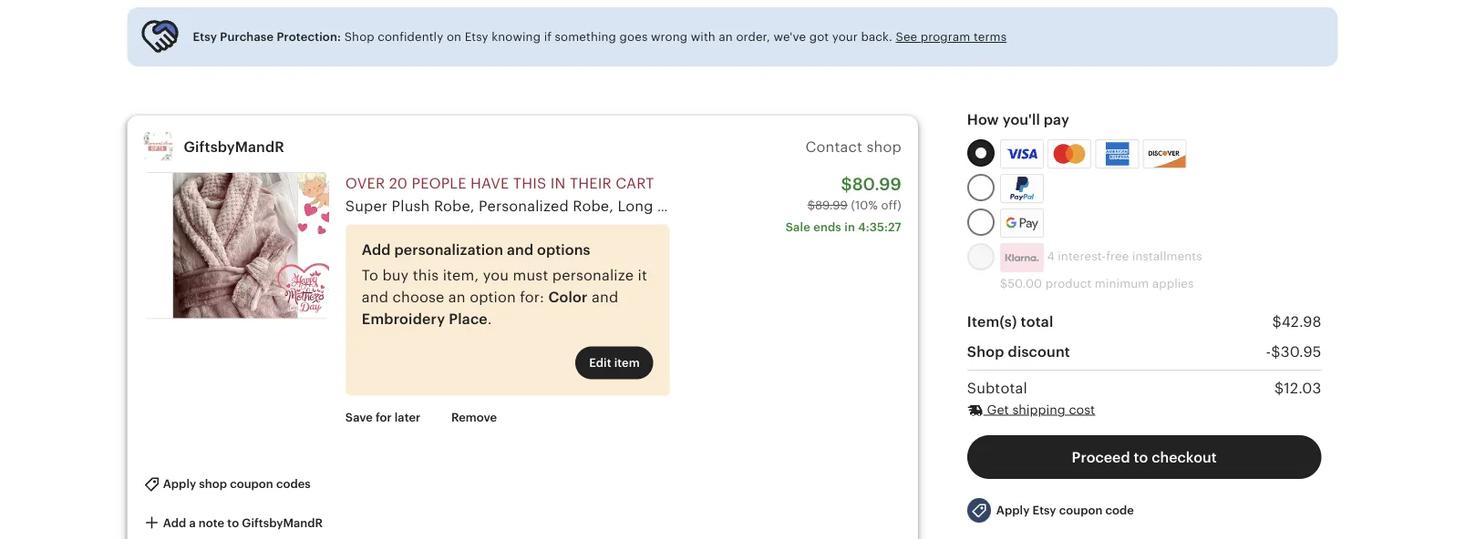 Task type: locate. For each thing, give the bounding box(es) containing it.
1 vertical spatial this
[[413, 268, 439, 284]]

add a note to giftsbymandr
[[160, 516, 323, 530]]

1 horizontal spatial in
[[845, 220, 855, 234]]

in
[[551, 175, 566, 192], [845, 220, 855, 234]]

product
[[1046, 277, 1092, 291]]

on
[[447, 30, 461, 44]]

later
[[395, 411, 421, 425]]

shop
[[867, 139, 902, 155], [199, 477, 227, 491]]

$ up - $ 30.95
[[1272, 314, 1282, 330]]

embroidery
[[362, 311, 445, 328]]

1 horizontal spatial to
[[1134, 450, 1148, 466]]

add inside dropdown button
[[163, 516, 186, 530]]

coupon left code
[[1059, 504, 1103, 518]]

item
[[614, 356, 640, 370]]

(10%
[[851, 198, 878, 212]]

see
[[896, 30, 918, 44]]

discount
[[1008, 344, 1070, 361]]

add left a
[[163, 516, 186, 530]]

with
[[691, 30, 716, 44]]

we've
[[774, 30, 806, 44]]

0 horizontal spatial in
[[551, 175, 566, 192]]

embroidered
[[657, 198, 749, 215]]

0 horizontal spatial an
[[448, 289, 466, 306]]

$
[[841, 175, 852, 194], [808, 198, 815, 212], [1272, 314, 1282, 330], [1271, 344, 1281, 360], [1275, 381, 1284, 397]]

to right 'note'
[[227, 516, 239, 530]]

plush
[[392, 198, 430, 215]]

get shipping cost button
[[967, 401, 1095, 419]]

etsy left purchase
[[193, 30, 217, 44]]

and down to
[[362, 289, 389, 306]]

2 horizontal spatial etsy
[[1033, 504, 1056, 518]]

how you'll pay
[[967, 111, 1069, 128]]

an right with on the top of page
[[719, 30, 733, 44]]

in right ends
[[845, 220, 855, 234]]

coupon for etsy
[[1059, 504, 1103, 518]]

0 vertical spatial shop
[[344, 30, 374, 44]]

1 vertical spatial to
[[227, 516, 239, 530]]

over
[[345, 175, 385, 192]]

their
[[570, 175, 612, 192]]

0 horizontal spatial shop
[[199, 477, 227, 491]]

apply inside dropdown button
[[163, 477, 196, 491]]

note
[[199, 516, 224, 530]]

and
[[507, 242, 534, 258], [362, 289, 389, 306], [592, 289, 619, 306]]

robe,
[[434, 198, 475, 215], [573, 198, 614, 215]]

paypal image
[[1003, 177, 1041, 201]]

shop down "item(s)"
[[967, 344, 1004, 361]]

1 vertical spatial in
[[845, 220, 855, 234]]

an
[[719, 30, 733, 44], [448, 289, 466, 306]]

0 horizontal spatial apply
[[163, 477, 196, 491]]

apply etsy coupon code button
[[954, 491, 1148, 532]]

etsy inside dropdown button
[[1033, 504, 1056, 518]]

add for add a note to giftsbymandr
[[163, 516, 186, 530]]

0 vertical spatial an
[[719, 30, 733, 44]]

1 horizontal spatial robe,
[[573, 198, 614, 215]]

coupon
[[230, 477, 273, 491], [1059, 504, 1103, 518]]

if
[[544, 30, 552, 44]]

$ 42.98
[[1272, 314, 1322, 330]]

and up "must"
[[507, 242, 534, 258]]

shop right protection:
[[344, 30, 374, 44]]

$ for 80.99
[[841, 175, 852, 194]]

shop discount
[[967, 344, 1070, 361]]

apply etsy coupon code
[[996, 504, 1134, 518]]

applies
[[1152, 277, 1194, 291]]

shop up 'note'
[[199, 477, 227, 491]]

giftsbymandr down codes
[[242, 516, 323, 530]]

robe, down their
[[573, 198, 614, 215]]

contact shop button
[[806, 139, 902, 155]]

shop inside dropdown button
[[199, 477, 227, 491]]

for:
[[520, 289, 544, 306]]

shipping
[[1012, 403, 1066, 417]]

discover image
[[1144, 143, 1188, 170]]

coupon up add a note to giftsbymandr
[[230, 477, 273, 491]]

etsy right 'on'
[[465, 30, 489, 44]]

1 horizontal spatial and
[[507, 242, 534, 258]]

cost
[[1069, 403, 1095, 417]]

to
[[1134, 450, 1148, 466], [227, 516, 239, 530]]

1 vertical spatial giftsbymandr
[[242, 516, 323, 530]]

0 horizontal spatial coupon
[[230, 477, 273, 491]]

1 horizontal spatial apply
[[996, 504, 1030, 518]]

1 horizontal spatial coupon
[[1059, 504, 1103, 518]]

1 horizontal spatial an
[[719, 30, 733, 44]]

1 horizontal spatial shop
[[867, 139, 902, 155]]

0 vertical spatial coupon
[[230, 477, 273, 491]]

this up personalized
[[513, 175, 546, 192]]

-
[[1266, 344, 1271, 360]]

1 horizontal spatial add
[[362, 242, 391, 258]]

30.95
[[1281, 344, 1322, 360]]

1 vertical spatial apply
[[996, 504, 1030, 518]]

giftsbymandr right giftsbymandr icon
[[184, 139, 284, 155]]

order,
[[736, 30, 770, 44]]

something
[[555, 30, 616, 44]]

$ up the 89.99 at the top right of page
[[841, 175, 852, 194]]

$ up sale
[[808, 198, 815, 212]]

add for add personalization and options
[[362, 242, 391, 258]]

apply shop coupon codes
[[160, 477, 311, 491]]

1 horizontal spatial shop
[[967, 344, 1004, 361]]

personalize
[[552, 268, 634, 284]]

etsy
[[193, 30, 217, 44], [465, 30, 489, 44], [1033, 504, 1056, 518]]

and down personalize
[[592, 289, 619, 306]]

minimum
[[1095, 277, 1149, 291]]

edit item button
[[576, 347, 653, 380]]

1 horizontal spatial this
[[513, 175, 546, 192]]

0 horizontal spatial this
[[413, 268, 439, 284]]

giftsbymandr
[[184, 139, 284, 155], [242, 516, 323, 530]]

add personalization and options
[[362, 242, 591, 258]]

shop up 80.99
[[867, 139, 902, 155]]

0 vertical spatial in
[[551, 175, 566, 192]]

must
[[513, 268, 548, 284]]

subtotal
[[967, 381, 1028, 397]]

1 vertical spatial coupon
[[1059, 504, 1103, 518]]

12.03
[[1284, 381, 1322, 397]]

$ down - $ 30.95
[[1275, 381, 1284, 397]]

1 vertical spatial shop
[[199, 477, 227, 491]]

and inside to buy this item, you must personalize it and choose an option for:
[[362, 289, 389, 306]]

add up to
[[362, 242, 391, 258]]

0 vertical spatial add
[[362, 242, 391, 258]]

an inside to buy this item, you must personalize it and choose an option for:
[[448, 289, 466, 306]]

to right 'proceed'
[[1134, 450, 1148, 466]]

giftsbymandr inside dropdown button
[[242, 516, 323, 530]]

1 vertical spatial shop
[[967, 344, 1004, 361]]

total
[[1021, 314, 1054, 330]]

pay
[[1044, 111, 1069, 128]]

1 vertical spatial an
[[448, 289, 466, 306]]

remove button
[[438, 402, 511, 435]]

0 horizontal spatial robe,
[[434, 198, 475, 215]]

apply inside apply etsy coupon code dropdown button
[[996, 504, 1030, 518]]

2 robe, from the left
[[573, 198, 614, 215]]

color
[[548, 289, 588, 306]]

2 horizontal spatial and
[[592, 289, 619, 306]]

visa image
[[1006, 146, 1037, 162]]

1 vertical spatial add
[[163, 516, 186, 530]]

etsy left code
[[1033, 504, 1056, 518]]

this up choose at bottom left
[[413, 268, 439, 284]]

0 horizontal spatial add
[[163, 516, 186, 530]]

proceed
[[1072, 450, 1130, 466]]

0 vertical spatial shop
[[867, 139, 902, 155]]

you'll
[[1003, 111, 1040, 128]]

edit
[[589, 356, 611, 370]]

0 vertical spatial apply
[[163, 477, 196, 491]]

sale
[[786, 220, 810, 234]]

in left their
[[551, 175, 566, 192]]

0 vertical spatial to
[[1134, 450, 1148, 466]]

ends
[[813, 220, 842, 234]]

robe, down people
[[434, 198, 475, 215]]

0 horizontal spatial to
[[227, 516, 239, 530]]

an down the item,
[[448, 289, 466, 306]]

people
[[412, 175, 467, 192]]

google pay image
[[1001, 210, 1043, 237]]

80.99
[[852, 175, 902, 194]]

0 vertical spatial this
[[513, 175, 546, 192]]

0 horizontal spatial and
[[362, 289, 389, 306]]

$ for 42.98
[[1272, 314, 1282, 330]]

for
[[376, 411, 392, 425]]

item(s)
[[967, 314, 1017, 330]]



Task type: vqa. For each thing, say whether or not it's contained in the screenshot.
pay
yes



Task type: describe. For each thing, give the bounding box(es) containing it.
wrong
[[651, 30, 688, 44]]

89.99
[[815, 198, 848, 212]]

super plush robe, personalized robe, long embroidered bathrobe image
[[144, 173, 329, 320]]

get shipping cost
[[984, 403, 1095, 417]]

color and embroidery place .
[[362, 289, 619, 328]]

a
[[189, 516, 196, 530]]

20
[[389, 175, 408, 192]]

proceed to checkout button
[[967, 436, 1322, 480]]

item(s) total
[[967, 314, 1054, 330]]

$50.00
[[1000, 277, 1042, 291]]

mastercard image
[[1050, 142, 1089, 166]]

super
[[345, 198, 388, 215]]

over 20 people have this in their cart super plush robe, personalized robe, long embroidered bathrobe
[[345, 175, 818, 215]]

save
[[345, 411, 373, 425]]

shop for contact
[[867, 139, 902, 155]]

option
[[470, 289, 516, 306]]

coupon for shop
[[230, 477, 273, 491]]

0 vertical spatial giftsbymandr
[[184, 139, 284, 155]]

long
[[618, 198, 653, 215]]

options
[[537, 242, 591, 258]]

see program terms link
[[896, 30, 1007, 44]]

program
[[921, 30, 970, 44]]

pay in 4 installments image
[[1000, 244, 1044, 273]]

american express image
[[1098, 142, 1136, 166]]

shop for apply
[[199, 477, 227, 491]]

codes
[[276, 477, 311, 491]]

get
[[987, 403, 1009, 417]]

apply shop coupon codes button
[[130, 468, 324, 501]]

have
[[471, 175, 509, 192]]

$ 80.99 $ 89.99 (10% off) sale ends in 4:35:27
[[786, 175, 902, 234]]

buy
[[382, 268, 409, 284]]

personalization
[[394, 242, 503, 258]]

your
[[832, 30, 858, 44]]

save for later
[[345, 411, 421, 425]]

1 robe, from the left
[[434, 198, 475, 215]]

installments
[[1132, 250, 1202, 264]]

giftsbymandr image
[[144, 132, 173, 162]]

contact
[[806, 139, 863, 155]]

it
[[638, 268, 647, 284]]

in inside over 20 people have this in their cart super plush robe, personalized robe, long embroidered bathrobe
[[551, 175, 566, 192]]

personalized
[[479, 198, 569, 215]]

this inside over 20 people have this in their cart super plush robe, personalized robe, long embroidered bathrobe
[[513, 175, 546, 192]]

to buy this item, you must personalize it and choose an option for:
[[362, 268, 647, 306]]

$ 12.03
[[1275, 381, 1322, 397]]

add a note to giftsbymandr button
[[130, 507, 337, 540]]

super plush robe, personalized robe, long embroidered bathrobe link
[[345, 198, 818, 215]]

how
[[967, 111, 999, 128]]

interest-
[[1058, 250, 1106, 264]]

save for later button
[[332, 402, 434, 435]]

free
[[1106, 250, 1129, 264]]

terms
[[974, 30, 1007, 44]]

off)
[[881, 198, 902, 212]]

edit item
[[589, 356, 640, 370]]

contact shop
[[806, 139, 902, 155]]

apply for apply etsy coupon code
[[996, 504, 1030, 518]]

etsy purchase protection: shop confidently on etsy knowing if something goes wrong with an order, we've got your back. see program terms
[[193, 30, 1007, 44]]

0 horizontal spatial shop
[[344, 30, 374, 44]]

item,
[[443, 268, 479, 284]]

got
[[809, 30, 829, 44]]

protection:
[[277, 30, 341, 44]]

choose
[[393, 289, 444, 306]]

you
[[483, 268, 509, 284]]

4 interest-free installments
[[1044, 250, 1202, 264]]

and inside color and embroidery place .
[[592, 289, 619, 306]]

in inside $ 80.99 $ 89.99 (10% off) sale ends in 4:35:27
[[845, 220, 855, 234]]

4
[[1047, 250, 1055, 264]]

$ for 12.03
[[1275, 381, 1284, 397]]

to inside dropdown button
[[227, 516, 239, 530]]

purchase
[[220, 30, 274, 44]]

this inside to buy this item, you must personalize it and choose an option for:
[[413, 268, 439, 284]]

apply for apply shop coupon codes
[[163, 477, 196, 491]]

.
[[488, 311, 492, 328]]

4:35:27
[[858, 220, 902, 234]]

0 horizontal spatial etsy
[[193, 30, 217, 44]]

giftsbymandr link
[[184, 139, 284, 155]]

$50.00 product minimum applies
[[1000, 277, 1194, 291]]

knowing
[[492, 30, 541, 44]]

to inside button
[[1134, 450, 1148, 466]]

1 horizontal spatial etsy
[[465, 30, 489, 44]]

code
[[1106, 504, 1134, 518]]

to
[[362, 268, 378, 284]]

place
[[449, 311, 488, 328]]

goes
[[620, 30, 648, 44]]

remove
[[451, 411, 497, 425]]

back.
[[861, 30, 893, 44]]

bathrobe
[[753, 198, 818, 215]]

$ down '$ 42.98' at the right bottom
[[1271, 344, 1281, 360]]

proceed to checkout
[[1072, 450, 1217, 466]]



